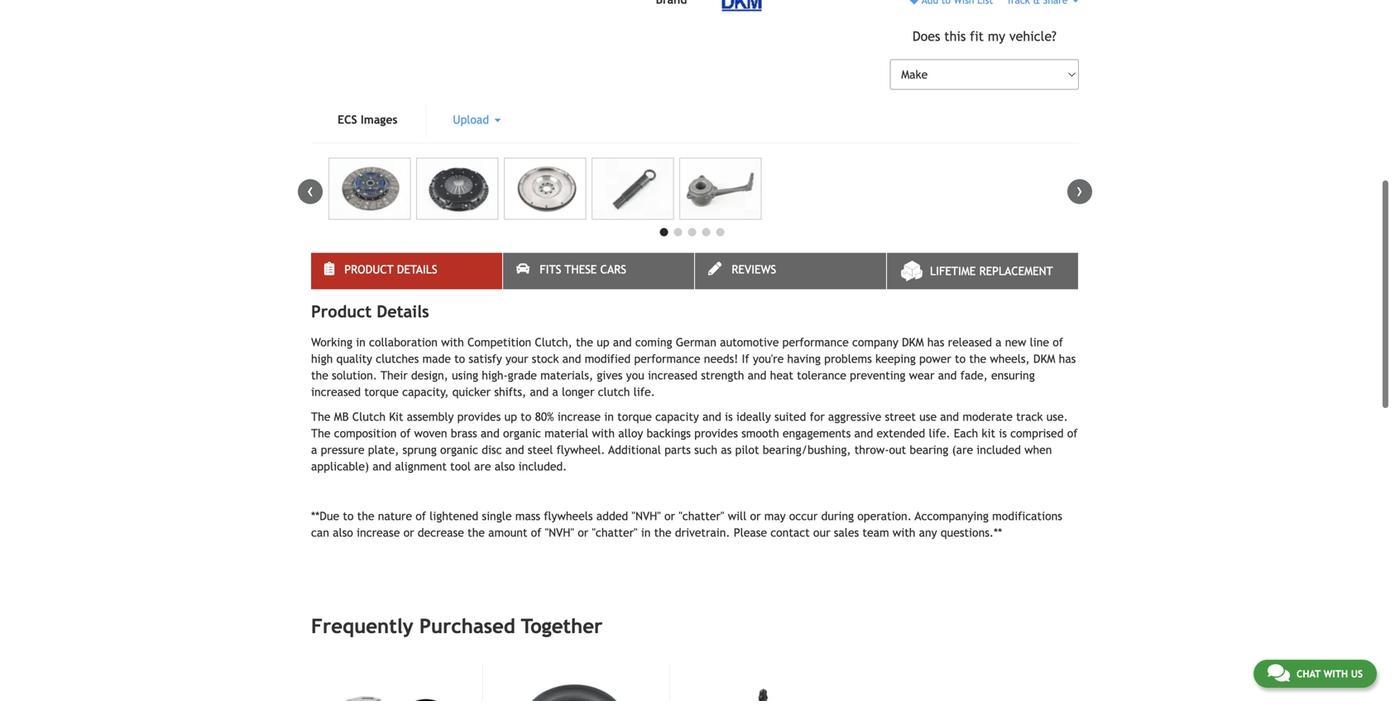 Task type: locate. For each thing, give the bounding box(es) containing it.
0 vertical spatial the
[[311, 410, 331, 423]]

with
[[441, 336, 464, 349], [592, 427, 615, 440], [893, 526, 916, 539], [1324, 668, 1349, 680]]

1 vertical spatial a
[[553, 385, 559, 398]]

0 horizontal spatial also
[[333, 526, 353, 539]]

of right line
[[1053, 336, 1064, 349]]

to right **due
[[343, 509, 354, 523]]

organic up tool
[[440, 443, 478, 456]]

0 horizontal spatial a
[[311, 443, 317, 456]]

increase inside **due to the nature of lightened single mass flywheels added "nvh" or "chatter" will or may occur during operation. accompanying modifications can also increase or decrease the amount of "nvh" or "chatter" in the drivetrain. please contact our sales team with any questions.**
[[357, 526, 400, 539]]

and up the materials,
[[563, 352, 581, 365]]

0 horizontal spatial dkm
[[902, 336, 924, 349]]

0 vertical spatial torque
[[365, 385, 399, 398]]

assembly
[[407, 410, 454, 423]]

also down disc
[[495, 460, 515, 473]]

in down clutch
[[605, 410, 614, 423]]

also
[[495, 460, 515, 473], [333, 526, 353, 539]]

1 vertical spatial up
[[505, 410, 517, 423]]

product up "working"
[[311, 302, 372, 321]]

using
[[452, 369, 478, 382]]

1 vertical spatial increase
[[357, 526, 400, 539]]

the mb clutch kit assembly provides up to 80% increase in torque capacity and is ideally suited for aggressive street use and moderate track use. the composition of woven brass and organic material with alloy backings provides smooth engagements and extended life. each kit is comprised of a pressure plate, sprung organic disc and steel flywheel. additional parts such as pilot bearing/bushing, throw-out bearing (are included when applicable) and alignment tool are also included.
[[311, 410, 1078, 473]]

provides
[[457, 410, 501, 423], [695, 427, 738, 440]]

1 vertical spatial has
[[1059, 352, 1076, 365]]

increase down nature
[[357, 526, 400, 539]]

sprung
[[403, 443, 437, 456]]

steel
[[528, 443, 553, 456]]

also right can
[[333, 526, 353, 539]]

a left pressure
[[311, 443, 317, 456]]

0 horizontal spatial up
[[505, 410, 517, 423]]

design,
[[411, 369, 449, 382]]

alignment
[[395, 460, 447, 473]]

use
[[920, 410, 937, 423]]

1 horizontal spatial is
[[999, 427, 1007, 440]]

when
[[1025, 443, 1053, 456]]

torque down their
[[365, 385, 399, 398]]

1 vertical spatial the
[[311, 427, 331, 440]]

dkm up keeping
[[902, 336, 924, 349]]

1 vertical spatial organic
[[440, 443, 478, 456]]

1 horizontal spatial also
[[495, 460, 515, 473]]

2 the from the top
[[311, 427, 331, 440]]

0 vertical spatial a
[[996, 336, 1002, 349]]

1 vertical spatial performance
[[634, 352, 701, 365]]

grade
[[508, 369, 537, 382]]

with left us
[[1324, 668, 1349, 680]]

dkm down line
[[1034, 352, 1056, 365]]

› link
[[1068, 179, 1093, 204]]

2 vertical spatial a
[[311, 443, 317, 456]]

0 vertical spatial increased
[[648, 369, 698, 382]]

1 horizontal spatial up
[[597, 336, 610, 349]]

performance down the coming
[[634, 352, 701, 365]]

the left mb
[[311, 410, 331, 423]]

1 horizontal spatial provides
[[695, 427, 738, 440]]

tool
[[450, 460, 471, 473]]

to up using
[[455, 352, 465, 365]]

0 horizontal spatial provides
[[457, 410, 501, 423]]

life. down you
[[634, 385, 655, 398]]

comprised
[[1011, 427, 1064, 440]]

frequently
[[311, 615, 414, 638]]

company
[[853, 336, 899, 349]]

1 vertical spatial torque
[[618, 410, 652, 423]]

does this fit my vehicle?
[[913, 29, 1057, 44]]

up down the shifts,
[[505, 410, 517, 423]]

high-
[[482, 369, 508, 382]]

included
[[977, 443, 1021, 456]]

a down the materials,
[[553, 385, 559, 398]]

0 horizontal spatial life.
[[634, 385, 655, 398]]

capacity,
[[402, 385, 449, 398]]

each
[[954, 427, 979, 440]]

plate,
[[368, 443, 399, 456]]

working
[[311, 336, 353, 349]]

1 vertical spatial increased
[[311, 385, 361, 398]]

with left any
[[893, 526, 916, 539]]

amount
[[489, 526, 528, 539]]

contact
[[771, 526, 810, 539]]

for
[[810, 410, 825, 423]]

provides up brass
[[457, 410, 501, 423]]

and down you're
[[748, 369, 767, 382]]

organic
[[503, 427, 541, 440], [440, 443, 478, 456]]

heart image
[[910, 0, 920, 5]]

dkm
[[902, 336, 924, 349], [1034, 352, 1056, 365]]

up inside the mb clutch kit assembly provides up to 80% increase in torque capacity and is ideally suited for aggressive street use and moderate track use. the composition of woven brass and organic material with alloy backings provides smooth engagements and extended life. each kit is comprised of a pressure plate, sprung organic disc and steel flywheel. additional parts such as pilot bearing/bushing, throw-out bearing (are included when applicable) and alignment tool are also included.
[[505, 410, 517, 423]]

0 horizontal spatial organic
[[440, 443, 478, 456]]

and right use
[[941, 410, 960, 423]]

provides up as
[[695, 427, 738, 440]]

performance
[[783, 336, 849, 349], [634, 352, 701, 365]]

1 horizontal spatial torque
[[618, 410, 652, 423]]

chat
[[1297, 668, 1321, 680]]

single
[[482, 509, 512, 523]]

a
[[996, 336, 1002, 349], [553, 385, 559, 398], [311, 443, 317, 456]]

5 es#3220734 - mb-034-060 -  stage 2 performance clutch kit - with single mass flywheel - designed to hold up to 440 ft/lbs of torque to the wheels with a sprung organic disc and steel flyweel - dkm - audi volkswagen image from the left
[[680, 158, 762, 220]]

in inside the working in collaboration with competition clutch, the up and coming german automotive performance company dkm has released a new line of high quality clutches made to satisfy your stock and modified performance needs! if you're having problems keeping power to the wheels, dkm has the solution. their design, using high-grade materials, gives you increased strength and heat tolerance preventing wear and fade, ensuring increased torque capacity, quicker shifts, and a longer clutch life.
[[356, 336, 366, 349]]

1 vertical spatial product details
[[311, 302, 429, 321]]

is left ideally
[[725, 410, 733, 423]]

1 vertical spatial also
[[333, 526, 353, 539]]

with inside the working in collaboration with competition clutch, the up and coming german automotive performance company dkm has released a new line of high quality clutches made to satisfy your stock and modified performance needs! if you're having problems keeping power to the wheels, dkm has the solution. their design, using high-grade materials, gives you increased strength and heat tolerance preventing wear and fade, ensuring increased torque capacity, quicker shifts, and a longer clutch life.
[[441, 336, 464, 349]]

0 vertical spatial is
[[725, 410, 733, 423]]

0 vertical spatial in
[[356, 336, 366, 349]]

0 vertical spatial details
[[397, 263, 438, 276]]

a inside the mb clutch kit assembly provides up to 80% increase in torque capacity and is ideally suited for aggressive street use and moderate track use. the composition of woven brass and organic material with alloy backings provides smooth engagements and extended life. each kit is comprised of a pressure plate, sprung organic disc and steel flywheel. additional parts such as pilot bearing/bushing, throw-out bearing (are included when applicable) and alignment tool are also included.
[[311, 443, 317, 456]]

‹
[[307, 179, 314, 201]]

2 vertical spatial in
[[641, 526, 651, 539]]

increased
[[648, 369, 698, 382], [311, 385, 361, 398]]

life. inside the mb clutch kit assembly provides up to 80% increase in torque capacity and is ideally suited for aggressive street use and moderate track use. the composition of woven brass and organic material with alloy backings provides smooth engagements and extended life. each kit is comprised of a pressure plate, sprung organic disc and steel flywheel. additional parts such as pilot bearing/bushing, throw-out bearing (are included when applicable) and alignment tool are also included.
[[929, 427, 951, 440]]

of
[[1053, 336, 1064, 349], [400, 427, 411, 440], [1068, 427, 1078, 440], [416, 509, 426, 523], [531, 526, 542, 539]]

clutch
[[598, 385, 630, 398]]

product up the 'collaboration'
[[345, 263, 394, 276]]

‹ link
[[298, 179, 323, 204]]

cars
[[601, 263, 627, 276]]

has up power
[[928, 336, 945, 349]]

competition
[[468, 336, 532, 349]]

"chatter"
[[679, 509, 725, 523], [592, 526, 638, 539]]

0 horizontal spatial has
[[928, 336, 945, 349]]

"nvh"
[[632, 509, 661, 523], [545, 526, 575, 539]]

1 vertical spatial provides
[[695, 427, 738, 440]]

torque up alloy
[[618, 410, 652, 423]]

parts
[[665, 443, 691, 456]]

lightened
[[430, 509, 479, 523]]

1 horizontal spatial has
[[1059, 352, 1076, 365]]

1 vertical spatial dkm
[[1034, 352, 1056, 365]]

"chatter" up "drivetrain."
[[679, 509, 725, 523]]

torque
[[365, 385, 399, 398], [618, 410, 652, 423]]

clutches
[[376, 352, 419, 365]]

their
[[381, 369, 408, 382]]

0 horizontal spatial torque
[[365, 385, 399, 398]]

0 vertical spatial up
[[597, 336, 610, 349]]

accompanying
[[915, 509, 989, 523]]

80%
[[535, 410, 554, 423]]

0 horizontal spatial "nvh"
[[545, 526, 575, 539]]

this
[[945, 29, 966, 44]]

has
[[928, 336, 945, 349], [1059, 352, 1076, 365]]

0 vertical spatial increase
[[558, 410, 601, 423]]

the up modified
[[576, 336, 593, 349]]

is right kit
[[999, 427, 1007, 440]]

in left "drivetrain."
[[641, 526, 651, 539]]

us
[[1352, 668, 1363, 680]]

solution.
[[332, 369, 377, 382]]

0 vertical spatial has
[[928, 336, 945, 349]]

1 vertical spatial is
[[999, 427, 1007, 440]]

"nvh" right added
[[632, 509, 661, 523]]

in
[[356, 336, 366, 349], [605, 410, 614, 423], [641, 526, 651, 539]]

0 horizontal spatial is
[[725, 410, 733, 423]]

1 the from the top
[[311, 410, 331, 423]]

frequently purchased together
[[311, 615, 603, 638]]

modified
[[585, 352, 631, 365]]

increased right you
[[648, 369, 698, 382]]

1 horizontal spatial performance
[[783, 336, 849, 349]]

with up made
[[441, 336, 464, 349]]

stock
[[532, 352, 559, 365]]

mass
[[516, 509, 541, 523]]

the left nature
[[357, 509, 375, 523]]

track
[[1017, 410, 1043, 423]]

in inside **due to the nature of lightened single mass flywheels added "nvh" or "chatter" will or may occur during operation. accompanying modifications can also increase or decrease the amount of "nvh" or "chatter" in the drivetrain. please contact our sales team with any questions.**
[[641, 526, 651, 539]]

the up pressure
[[311, 427, 331, 440]]

the
[[576, 336, 593, 349], [970, 352, 987, 365], [311, 369, 329, 382], [357, 509, 375, 523], [468, 526, 485, 539], [655, 526, 672, 539]]

comments image
[[1268, 663, 1290, 683]]

0 horizontal spatial "chatter"
[[592, 526, 638, 539]]

mb
[[334, 410, 349, 423]]

lifetime replacement link
[[887, 253, 1079, 289]]

up up modified
[[597, 336, 610, 349]]

details
[[397, 263, 438, 276], [377, 302, 429, 321]]

to left "80%" at the bottom left of the page
[[521, 410, 532, 423]]

fits these cars
[[540, 263, 627, 276]]

team
[[863, 526, 890, 539]]

to inside **due to the nature of lightened single mass flywheels added "nvh" or "chatter" will or may occur during operation. accompanying modifications can also increase or decrease the amount of "nvh" or "chatter" in the drivetrain. please contact our sales team with any questions.**
[[343, 509, 354, 523]]

0 horizontal spatial in
[[356, 336, 366, 349]]

the down high at the bottom
[[311, 369, 329, 382]]

0 vertical spatial dkm
[[902, 336, 924, 349]]

1 horizontal spatial increase
[[558, 410, 601, 423]]

product
[[345, 263, 394, 276], [311, 302, 372, 321]]

organic up steel at the left of page
[[503, 427, 541, 440]]

1 vertical spatial product
[[311, 302, 372, 321]]

0 vertical spatial also
[[495, 460, 515, 473]]

1 horizontal spatial organic
[[503, 427, 541, 440]]

material
[[545, 427, 589, 440]]

0 vertical spatial life.
[[634, 385, 655, 398]]

"nvh" down flywheels
[[545, 526, 575, 539]]

lifetime replacement
[[930, 264, 1054, 278]]

1 vertical spatial in
[[605, 410, 614, 423]]

1 vertical spatial life.
[[929, 427, 951, 440]]

the down single
[[468, 526, 485, 539]]

1 vertical spatial "nvh"
[[545, 526, 575, 539]]

german
[[676, 336, 717, 349]]

performance up "having"
[[783, 336, 849, 349]]

0 horizontal spatial increase
[[357, 526, 400, 539]]

life.
[[634, 385, 655, 398], [929, 427, 951, 440]]

0 horizontal spatial performance
[[634, 352, 701, 365]]

0 horizontal spatial increased
[[311, 385, 361, 398]]

shifts,
[[494, 385, 527, 398]]

and up "throw-"
[[855, 427, 874, 440]]

needs!
[[704, 352, 739, 365]]

"chatter" down added
[[592, 526, 638, 539]]

increased down solution.
[[311, 385, 361, 398]]

1 horizontal spatial "chatter"
[[679, 509, 725, 523]]

a left new
[[996, 336, 1002, 349]]

1 horizontal spatial life.
[[929, 427, 951, 440]]

flywheels
[[544, 509, 593, 523]]

images
[[361, 113, 398, 126]]

or down nature
[[404, 526, 414, 539]]

problems
[[825, 352, 872, 365]]

2 horizontal spatial a
[[996, 336, 1002, 349]]

with inside **due to the nature of lightened single mass flywheels added "nvh" or "chatter" will or may occur during operation. accompanying modifications can also increase or decrease the amount of "nvh" or "chatter" in the drivetrain. please contact our sales team with any questions.**
[[893, 526, 916, 539]]

in up the quality
[[356, 336, 366, 349]]

with left alloy
[[592, 427, 615, 440]]

1 horizontal spatial in
[[605, 410, 614, 423]]

is
[[725, 410, 733, 423], [999, 427, 1007, 440]]

up
[[597, 336, 610, 349], [505, 410, 517, 423]]

working in collaboration with competition clutch, the up and coming german automotive performance company dkm has released a new line of high quality clutches made to satisfy your stock and modified performance needs! if you're having problems keeping power to the wheels, dkm has the solution. their design, using high-grade materials, gives you increased strength and heat tolerance preventing wear and fade, ensuring increased torque capacity, quicker shifts, and a longer clutch life.
[[311, 336, 1076, 398]]

1 vertical spatial "chatter"
[[592, 526, 638, 539]]

included.
[[519, 460, 567, 473]]

2 horizontal spatial in
[[641, 526, 651, 539]]

has right wheels,
[[1059, 352, 1076, 365]]

1 horizontal spatial increased
[[648, 369, 698, 382]]

life. inside the working in collaboration with competition clutch, the up and coming german automotive performance company dkm has released a new line of high quality clutches made to satisfy your stock and modified performance needs! if you're having problems keeping power to the wheels, dkm has the solution. their design, using high-grade materials, gives you increased strength and heat tolerance preventing wear and fade, ensuring increased torque capacity, quicker shifts, and a longer clutch life.
[[634, 385, 655, 398]]

life. up bearing
[[929, 427, 951, 440]]

es#3220734 - mb-034-060 -  stage 2 performance clutch kit - with single mass flywheel - designed to hold up to 440 ft/lbs of torque to the wheels with a sprung organic disc and steel flyweel - dkm - audi volkswagen image
[[329, 158, 411, 220], [416, 158, 499, 220], [504, 158, 586, 220], [592, 158, 674, 220], [680, 158, 762, 220]]

1 horizontal spatial "nvh"
[[632, 509, 661, 523]]

with inside the mb clutch kit assembly provides up to 80% increase in torque capacity and is ideally suited for aggressive street use and moderate track use. the composition of woven brass and organic material with alloy backings provides smooth engagements and extended life. each kit is comprised of a pressure plate, sprung organic disc and steel flywheel. additional parts such as pilot bearing/bushing, throw-out bearing (are included when applicable) and alignment tool are also included.
[[592, 427, 615, 440]]

1 horizontal spatial a
[[553, 385, 559, 398]]

increase up material
[[558, 410, 601, 423]]



Task type: vqa. For each thing, say whether or not it's contained in the screenshot.
"track"
yes



Task type: describe. For each thing, give the bounding box(es) containing it.
modifications
[[993, 509, 1063, 523]]

0 vertical spatial organic
[[503, 427, 541, 440]]

6-speed clutch bleeder block image
[[687, 664, 839, 701]]

with inside chat with us link
[[1324, 668, 1349, 680]]

please
[[734, 526, 767, 539]]

**due to the nature of lightened single mass flywheels added "nvh" or "chatter" will or may occur during operation. accompanying modifications can also increase or decrease the amount of "nvh" or "chatter" in the drivetrain. please contact our sales team with any questions.**
[[311, 509, 1063, 539]]

does
[[913, 29, 941, 44]]

wheels,
[[990, 352, 1030, 365]]

added
[[597, 509, 628, 523]]

2 es#3220734 - mb-034-060 -  stage 2 performance clutch kit - with single mass flywheel - designed to hold up to 440 ft/lbs of torque to the wheels with a sprung organic disc and steel flyweel - dkm - audi volkswagen image from the left
[[416, 158, 499, 220]]

ecs
[[338, 113, 357, 126]]

satisfy
[[469, 352, 502, 365]]

operation.
[[858, 509, 912, 523]]

and down power
[[938, 369, 957, 382]]

high
[[311, 352, 333, 365]]

having
[[788, 352, 821, 365]]

of inside the working in collaboration with competition clutch, the up and coming german automotive performance company dkm has released a new line of high quality clutches made to satisfy your stock and modified performance needs! if you're having problems keeping power to the wheels, dkm has the solution. their design, using high-grade materials, gives you increased strength and heat tolerance preventing wear and fade, ensuring increased torque capacity, quicker shifts, and a longer clutch life.
[[1053, 336, 1064, 349]]

chat with us link
[[1254, 660, 1378, 688]]

of right nature
[[416, 509, 426, 523]]

or up "drivetrain."
[[665, 509, 676, 523]]

woven
[[414, 427, 448, 440]]

**due
[[311, 509, 340, 523]]

or down flywheels
[[578, 526, 589, 539]]

of down mass
[[531, 526, 542, 539]]

questions.**
[[941, 526, 1003, 539]]

keeping
[[876, 352, 916, 365]]

0 vertical spatial product details
[[345, 263, 438, 276]]

alloy
[[619, 427, 643, 440]]

are
[[474, 460, 491, 473]]

torque inside the mb clutch kit assembly provides up to 80% increase in torque capacity and is ideally suited for aggressive street use and moderate track use. the composition of woven brass and organic material with alloy backings provides smooth engagements and extended life. each kit is comprised of a pressure plate, sprung organic disc and steel flywheel. additional parts such as pilot bearing/bushing, throw-out bearing (are included when applicable) and alignment tool are also included.
[[618, 410, 652, 423]]

of down use.
[[1068, 427, 1078, 440]]

nature
[[378, 509, 412, 523]]

product details link
[[311, 253, 502, 289]]

lifetime
[[930, 264, 976, 278]]

wear
[[909, 369, 935, 382]]

and down plate,
[[373, 460, 392, 473]]

tolerance
[[797, 369, 847, 382]]

quality
[[337, 352, 372, 365]]

torque inside the working in collaboration with competition clutch, the up and coming german automotive performance company dkm has released a new line of high quality clutches made to satisfy your stock and modified performance needs! if you're having problems keeping power to the wheels, dkm has the solution. their design, using high-grade materials, gives you increased strength and heat tolerance preventing wear and fade, ensuring increased torque capacity, quicker shifts, and a longer clutch life.
[[365, 385, 399, 398]]

replacement
[[980, 264, 1054, 278]]

(are
[[952, 443, 974, 456]]

0 vertical spatial performance
[[783, 336, 849, 349]]

throw-
[[855, 443, 889, 456]]

preventing
[[850, 369, 906, 382]]

composition
[[334, 427, 397, 440]]

purchased
[[420, 615, 516, 638]]

bearing/bushing,
[[763, 443, 851, 456]]

also inside **due to the nature of lightened single mass flywheels added "nvh" or "chatter" will or may occur during operation. accompanying modifications can also increase or decrease the amount of "nvh" or "chatter" in the drivetrain. please contact our sales team with any questions.**
[[333, 526, 353, 539]]

pressure
[[321, 443, 365, 456]]

ecs images
[[338, 113, 398, 126]]

such
[[695, 443, 718, 456]]

these
[[565, 263, 597, 276]]

can
[[311, 526, 329, 539]]

street
[[885, 410, 916, 423]]

and right disc
[[506, 443, 524, 456]]

1 vertical spatial details
[[377, 302, 429, 321]]

0 vertical spatial product
[[345, 263, 394, 276]]

sales
[[834, 526, 859, 539]]

engagements
[[783, 427, 851, 440]]

any
[[919, 526, 938, 539]]

longer
[[562, 385, 595, 398]]

and down grade
[[530, 385, 549, 398]]

suited
[[775, 410, 807, 423]]

fits
[[540, 263, 562, 276]]

may
[[765, 509, 786, 523]]

1.8t/2.0t rear main seal installation guide tool image
[[500, 664, 652, 701]]

coming
[[636, 336, 673, 349]]

moderate
[[963, 410, 1013, 423]]

0 vertical spatial "nvh"
[[632, 509, 661, 523]]

the up fade,
[[970, 352, 987, 365]]

you
[[626, 369, 645, 382]]

additional
[[609, 443, 661, 456]]

collaboration
[[369, 336, 438, 349]]

also inside the mb clutch kit assembly provides up to 80% increase in torque capacity and is ideally suited for aggressive street use and moderate track use. the composition of woven brass and organic material with alloy backings provides smooth engagements and extended life. each kit is comprised of a pressure plate, sprung organic disc and steel flywheel. additional parts such as pilot bearing/bushing, throw-out bearing (are included when applicable) and alignment tool are also included.
[[495, 460, 515, 473]]

up inside the working in collaboration with competition clutch, the up and coming german automotive performance company dkm has released a new line of high quality clutches made to satisfy your stock and modified performance needs! if you're having problems keeping power to the wheels, dkm has the solution. their design, using high-grade materials, gives you increased strength and heat tolerance preventing wear and fade, ensuring increased torque capacity, quicker shifts, and a longer clutch life.
[[597, 336, 610, 349]]

upload button
[[427, 103, 528, 136]]

to inside the mb clutch kit assembly provides up to 80% increase in torque capacity and is ideally suited for aggressive street use and moderate track use. the composition of woven brass and organic material with alloy backings provides smooth engagements and extended life. each kit is comprised of a pressure plate, sprung organic disc and steel flywheel. additional parts such as pilot bearing/bushing, throw-out bearing (are included when applicable) and alignment tool are also included.
[[521, 410, 532, 423]]

clutch
[[352, 410, 386, 423]]

bearing
[[910, 443, 949, 456]]

the left "drivetrain."
[[655, 526, 672, 539]]

ideally
[[737, 410, 771, 423]]

dkm image
[[701, 0, 783, 12]]

and up modified
[[613, 336, 632, 349]]

brass
[[451, 427, 477, 440]]

my
[[988, 29, 1006, 44]]

materials,
[[541, 369, 594, 382]]

quicker
[[452, 385, 491, 398]]

increase inside the mb clutch kit assembly provides up to 80% increase in torque capacity and is ideally suited for aggressive street use and moderate track use. the composition of woven brass and organic material with alloy backings provides smooth engagements and extended life. each kit is comprised of a pressure plate, sprung organic disc and steel flywheel. additional parts such as pilot bearing/bushing, throw-out bearing (are included when applicable) and alignment tool are also included.
[[558, 410, 601, 423]]

in inside the mb clutch kit assembly provides up to 80% increase in torque capacity and is ideally suited for aggressive street use and moderate track use. the composition of woven brass and organic material with alloy backings provides smooth engagements and extended life. each kit is comprised of a pressure plate, sprung organic disc and steel flywheel. additional parts such as pilot bearing/bushing, throw-out bearing (are included when applicable) and alignment tool are also included.
[[605, 410, 614, 423]]

of down the "kit"
[[400, 427, 411, 440]]

3 es#3220734 - mb-034-060 -  stage 2 performance clutch kit - with single mass flywheel - designed to hold up to 440 ft/lbs of torque to the wheels with a sprung organic disc and steel flyweel - dkm - audi volkswagen image from the left
[[504, 158, 586, 220]]

1 es#3220734 - mb-034-060 -  stage 2 performance clutch kit - with single mass flywheel - designed to hold up to 440 ft/lbs of torque to the wheels with a sprung organic disc and steel flyweel - dkm - audi volkswagen image from the left
[[329, 158, 411, 220]]

heat
[[770, 369, 794, 382]]

and up such
[[703, 410, 722, 423]]

1 horizontal spatial dkm
[[1034, 352, 1056, 365]]

0 vertical spatial "chatter"
[[679, 509, 725, 523]]

0 vertical spatial provides
[[457, 410, 501, 423]]

extended
[[877, 427, 926, 440]]

and up disc
[[481, 427, 500, 440]]

drivetrain.
[[675, 526, 731, 539]]

together
[[521, 615, 603, 638]]

disc
[[482, 443, 502, 456]]

4 es#3220734 - mb-034-060 -  stage 2 performance clutch kit - with single mass flywheel - designed to hold up to 440 ft/lbs of torque to the wheels with a sprung organic disc and steel flyweel - dkm - audi volkswagen image from the left
[[592, 158, 674, 220]]

aggressive
[[829, 410, 882, 423]]

to down released
[[955, 352, 966, 365]]

strength
[[701, 369, 745, 382]]

released
[[948, 336, 993, 349]]

chat with us
[[1297, 668, 1363, 680]]

flywheel.
[[557, 443, 606, 456]]

decrease
[[418, 526, 464, 539]]

clutch,
[[535, 336, 573, 349]]

or up please
[[750, 509, 761, 523]]

capacity
[[656, 410, 699, 423]]

our
[[814, 526, 831, 539]]

fit
[[970, 29, 984, 44]]

fits these cars link
[[503, 253, 695, 289]]

occur
[[790, 509, 818, 523]]

›
[[1077, 179, 1084, 201]]

billet aluminum rear main seal upgrade image
[[312, 664, 464, 701]]

details inside product details link
[[397, 263, 438, 276]]



